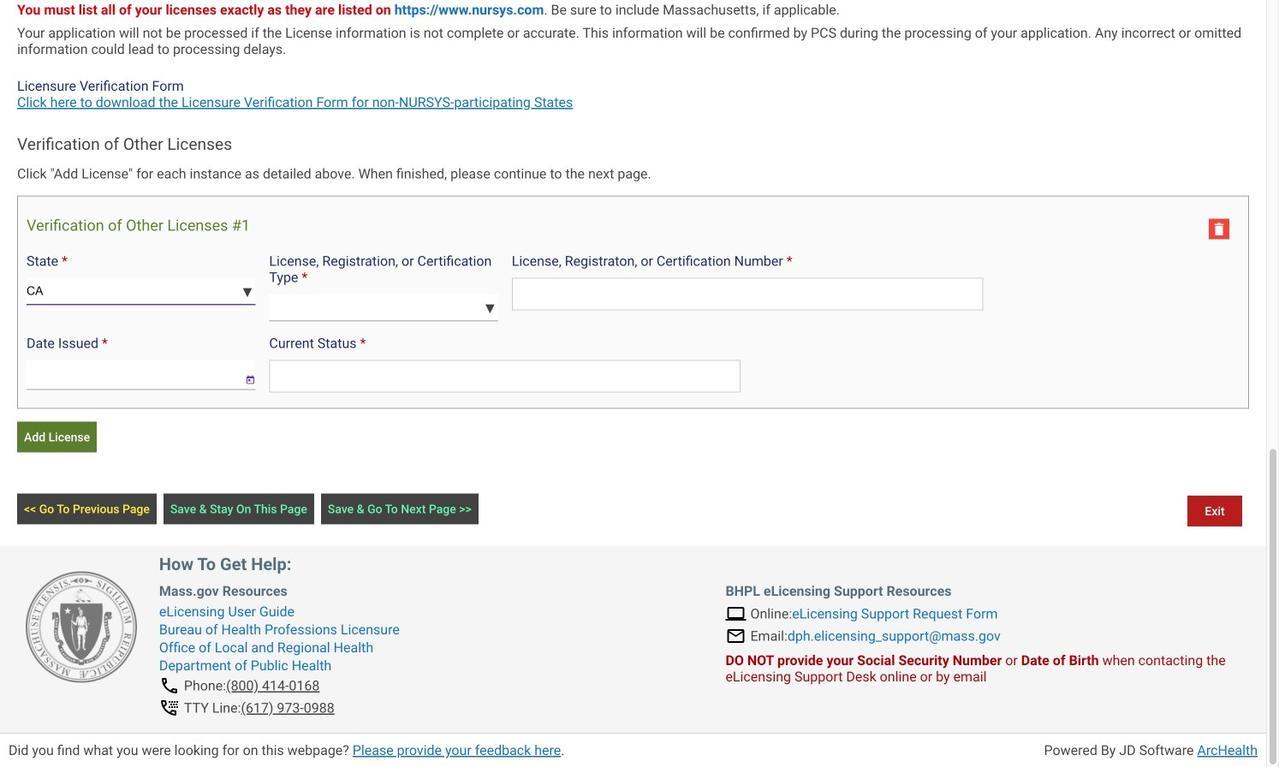 Task type: vqa. For each thing, say whether or not it's contained in the screenshot.
the no color icon in the top of the page
yes



Task type: describe. For each thing, give the bounding box(es) containing it.
no color image
[[1209, 219, 1229, 239]]

massachusetts state seal image
[[26, 571, 137, 683]]



Task type: locate. For each thing, give the bounding box(es) containing it.
None text field
[[512, 278, 983, 310], [269, 360, 741, 393], [512, 278, 983, 310], [269, 360, 741, 393]]

None field
[[27, 360, 232, 390]]

heading
[[27, 217, 250, 235]]



